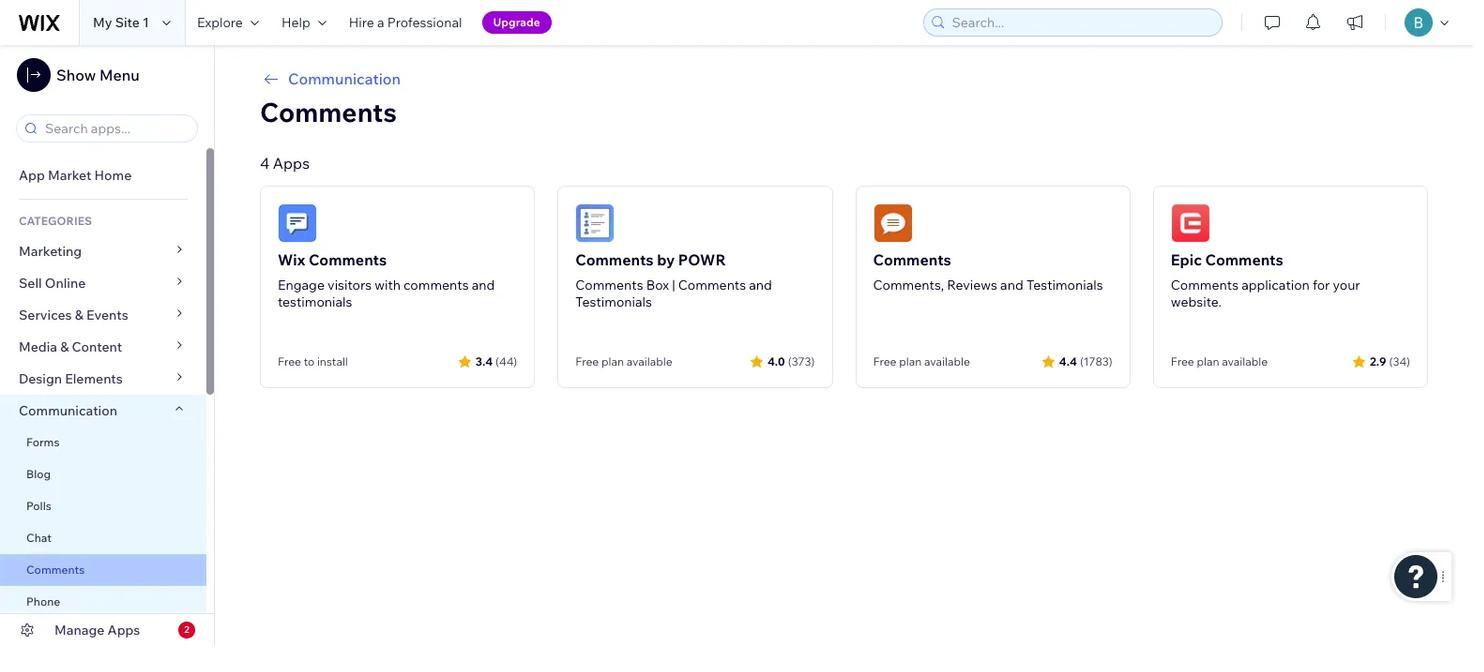 Task type: locate. For each thing, give the bounding box(es) containing it.
4 free from the left
[[1171, 355, 1194, 369]]

and right reviews
[[1001, 277, 1024, 294]]

comments up the 'phone'
[[26, 563, 85, 577]]

1 available from the left
[[627, 355, 673, 369]]

2 free from the left
[[576, 355, 599, 369]]

& for content
[[60, 339, 69, 356]]

0 vertical spatial apps
[[273, 154, 310, 173]]

3 plan from the left
[[1197, 355, 1220, 369]]

1 vertical spatial communication
[[19, 403, 120, 420]]

3 available from the left
[[1222, 355, 1268, 369]]

0 horizontal spatial testimonials
[[576, 294, 652, 311]]

and up 4.0
[[749, 277, 772, 294]]

3 free from the left
[[873, 355, 897, 369]]

communication down "hire"
[[288, 69, 401, 88]]

1 horizontal spatial free plan available
[[873, 355, 970, 369]]

site
[[115, 14, 140, 31]]

3.4 (44)
[[476, 354, 517, 368]]

available down application
[[1222, 355, 1268, 369]]

upgrade
[[493, 15, 540, 29]]

Search... field
[[946, 9, 1216, 36]]

2.9 (34)
[[1370, 354, 1411, 368]]

1 vertical spatial &
[[60, 339, 69, 356]]

free plan available for reviews
[[873, 355, 970, 369]]

and
[[472, 277, 495, 294], [749, 277, 772, 294], [1001, 277, 1024, 294]]

comments link
[[0, 555, 206, 587]]

4.4 (1783)
[[1059, 354, 1113, 368]]

0 vertical spatial communication link
[[260, 68, 1428, 90]]

to
[[304, 355, 315, 369]]

free plan available down box
[[576, 355, 673, 369]]

show menu button
[[17, 58, 140, 92]]

comments up visitors
[[309, 251, 387, 269]]

design
[[19, 371, 62, 388]]

a
[[377, 14, 384, 31]]

free plan available
[[576, 355, 673, 369], [873, 355, 970, 369], [1171, 355, 1268, 369]]

2 and from the left
[[749, 277, 772, 294]]

wix comments logo image
[[278, 204, 317, 243]]

marketing
[[19, 243, 82, 260]]

free plan available down comments,
[[873, 355, 970, 369]]

forms
[[26, 435, 60, 450]]

2.9
[[1370, 354, 1387, 368]]

apps right 4
[[273, 154, 310, 173]]

hire a professional
[[349, 14, 462, 31]]

1 and from the left
[[472, 277, 495, 294]]

services
[[19, 307, 72, 324]]

1 vertical spatial apps
[[108, 622, 140, 639]]

free down website.
[[1171, 355, 1194, 369]]

show menu
[[56, 66, 140, 84]]

|
[[672, 277, 675, 294]]

plan for reviews
[[899, 355, 922, 369]]

testimonials up 4.4
[[1027, 277, 1103, 294]]

testimonials
[[1027, 277, 1103, 294], [576, 294, 652, 311]]

1 horizontal spatial &
[[75, 307, 83, 324]]

comments
[[260, 96, 397, 129], [309, 251, 387, 269], [576, 251, 654, 269], [873, 251, 951, 269], [1205, 251, 1284, 269], [576, 277, 643, 294], [678, 277, 746, 294], [1171, 277, 1239, 294], [26, 563, 85, 577]]

& for events
[[75, 307, 83, 324]]

apps for manage apps
[[108, 622, 140, 639]]

free plan available down website.
[[1171, 355, 1268, 369]]

3 free plan available from the left
[[1171, 355, 1268, 369]]

&
[[75, 307, 83, 324], [60, 339, 69, 356]]

events
[[86, 307, 128, 324]]

by
[[657, 251, 675, 269]]

blog link
[[0, 459, 206, 491]]

comments up '4 apps'
[[260, 96, 397, 129]]

epic comments logo image
[[1171, 204, 1210, 243]]

Search apps... field
[[39, 115, 191, 142]]

2 plan from the left
[[899, 355, 922, 369]]

1 vertical spatial communication link
[[0, 395, 206, 427]]

1 horizontal spatial and
[[749, 277, 772, 294]]

0 horizontal spatial communication
[[19, 403, 120, 420]]

application
[[1242, 277, 1310, 294]]

media
[[19, 339, 57, 356]]

0 horizontal spatial apps
[[108, 622, 140, 639]]

communication link
[[260, 68, 1428, 90], [0, 395, 206, 427]]

sell online
[[19, 275, 86, 292]]

free
[[278, 355, 301, 369], [576, 355, 599, 369], [873, 355, 897, 369], [1171, 355, 1194, 369]]

available for powr
[[627, 355, 673, 369]]

0 horizontal spatial free plan available
[[576, 355, 673, 369]]

1 free plan available from the left
[[576, 355, 673, 369]]

comments inside comments comments, reviews and testimonials
[[873, 251, 951, 269]]

comments up comments,
[[873, 251, 951, 269]]

box
[[646, 277, 669, 294]]

1 horizontal spatial plan
[[899, 355, 922, 369]]

market
[[48, 167, 91, 184]]

free for comments by powr
[[576, 355, 599, 369]]

show
[[56, 66, 96, 84]]

elements
[[65, 371, 123, 388]]

& right media
[[60, 339, 69, 356]]

my
[[93, 14, 112, 31]]

0 vertical spatial communication
[[288, 69, 401, 88]]

communication
[[288, 69, 401, 88], [19, 403, 120, 420]]

free right (44)
[[576, 355, 599, 369]]

1 horizontal spatial apps
[[273, 154, 310, 173]]

(44)
[[496, 354, 517, 368]]

comments inside sidebar element
[[26, 563, 85, 577]]

& left events
[[75, 307, 83, 324]]

plan
[[602, 355, 624, 369], [899, 355, 922, 369], [1197, 355, 1220, 369]]

1 free from the left
[[278, 355, 301, 369]]

free left to
[[278, 355, 301, 369]]

2 available from the left
[[924, 355, 970, 369]]

free plan available for powr
[[576, 355, 673, 369]]

0 horizontal spatial and
[[472, 277, 495, 294]]

available down reviews
[[924, 355, 970, 369]]

1 horizontal spatial available
[[924, 355, 970, 369]]

explore
[[197, 14, 243, 31]]

reviews
[[947, 277, 998, 294]]

media & content link
[[0, 331, 206, 363]]

forms link
[[0, 427, 206, 459]]

2 horizontal spatial free plan available
[[1171, 355, 1268, 369]]

services & events
[[19, 307, 128, 324]]

1 horizontal spatial communication
[[288, 69, 401, 88]]

0 horizontal spatial plan
[[602, 355, 624, 369]]

1
[[143, 14, 149, 31]]

apps down phone link
[[108, 622, 140, 639]]

plan for comments
[[1197, 355, 1220, 369]]

3 and from the left
[[1001, 277, 1024, 294]]

2 horizontal spatial plan
[[1197, 355, 1220, 369]]

content
[[72, 339, 122, 356]]

phone
[[26, 595, 60, 609]]

apps inside sidebar element
[[108, 622, 140, 639]]

1 plan from the left
[[602, 355, 624, 369]]

polls link
[[0, 491, 206, 523]]

comments by powr comments box | comments and testimonials
[[576, 251, 772, 311]]

2 free plan available from the left
[[873, 355, 970, 369]]

1 horizontal spatial communication link
[[260, 68, 1428, 90]]

apps
[[273, 154, 310, 173], [108, 622, 140, 639]]

2 horizontal spatial available
[[1222, 355, 1268, 369]]

free plan available for comments
[[1171, 355, 1268, 369]]

testimonials inside comments comments, reviews and testimonials
[[1027, 277, 1103, 294]]

chat link
[[0, 523, 206, 555]]

polls
[[26, 499, 51, 513]]

available
[[627, 355, 673, 369], [924, 355, 970, 369], [1222, 355, 1268, 369]]

0 horizontal spatial &
[[60, 339, 69, 356]]

0 horizontal spatial available
[[627, 355, 673, 369]]

1 horizontal spatial testimonials
[[1027, 277, 1103, 294]]

0 vertical spatial &
[[75, 307, 83, 324]]

help
[[281, 14, 310, 31]]

manage apps
[[54, 622, 140, 639]]

communication inside sidebar element
[[19, 403, 120, 420]]

available down box
[[627, 355, 673, 369]]

testimonials left |
[[576, 294, 652, 311]]

communication down design elements
[[19, 403, 120, 420]]

menu
[[99, 66, 140, 84]]

free down comments,
[[873, 355, 897, 369]]

and right comments
[[472, 277, 495, 294]]

2 horizontal spatial and
[[1001, 277, 1024, 294]]



Task type: describe. For each thing, give the bounding box(es) containing it.
comments down epic
[[1171, 277, 1239, 294]]

design elements link
[[0, 363, 206, 395]]

sell online link
[[0, 267, 206, 299]]

engage
[[278, 277, 325, 294]]

blog
[[26, 467, 51, 481]]

and inside wix comments engage visitors with comments and testimonials
[[472, 277, 495, 294]]

my site 1
[[93, 14, 149, 31]]

and inside comments by powr comments box | comments and testimonials
[[749, 277, 772, 294]]

comments left box
[[576, 277, 643, 294]]

0 horizontal spatial communication link
[[0, 395, 206, 427]]

phone link
[[0, 587, 206, 618]]

sidebar element
[[0, 45, 215, 647]]

epic
[[1171, 251, 1202, 269]]

(373)
[[788, 354, 815, 368]]

categories
[[19, 214, 92, 228]]

app
[[19, 167, 45, 184]]

comments logo image
[[873, 204, 913, 243]]

free for epic comments
[[1171, 355, 1194, 369]]

wix comments engage visitors with comments and testimonials
[[278, 251, 495, 311]]

4.4
[[1059, 354, 1077, 368]]

free for comments
[[873, 355, 897, 369]]

app market home link
[[0, 160, 206, 191]]

testimonials
[[278, 294, 352, 311]]

(1783)
[[1080, 354, 1113, 368]]

comments comments, reviews and testimonials
[[873, 251, 1103, 294]]

chat
[[26, 531, 52, 545]]

manage
[[54, 622, 105, 639]]

apps for 4 apps
[[273, 154, 310, 173]]

online
[[45, 275, 86, 292]]

comments up application
[[1205, 251, 1284, 269]]

available for comments
[[1222, 355, 1268, 369]]

media & content
[[19, 339, 122, 356]]

4.0
[[768, 354, 785, 368]]

comments by powr logo image
[[576, 204, 615, 243]]

(34)
[[1389, 354, 1411, 368]]

hire a professional link
[[338, 0, 474, 45]]

install
[[317, 355, 348, 369]]

with
[[375, 277, 401, 294]]

comments down powr
[[678, 277, 746, 294]]

powr
[[678, 251, 726, 269]]

plan for powr
[[602, 355, 624, 369]]

visitors
[[328, 277, 372, 294]]

4 apps
[[260, 154, 310, 173]]

3.4
[[476, 354, 493, 368]]

free for wix comments
[[278, 355, 301, 369]]

testimonials inside comments by powr comments box | comments and testimonials
[[576, 294, 652, 311]]

wix
[[278, 251, 305, 269]]

services & events link
[[0, 299, 206, 331]]

home
[[94, 167, 132, 184]]

comments
[[404, 277, 469, 294]]

comments down comments by powr logo
[[576, 251, 654, 269]]

hire
[[349, 14, 374, 31]]

help button
[[270, 0, 338, 45]]

design elements
[[19, 371, 123, 388]]

4
[[260, 154, 270, 173]]

upgrade button
[[482, 11, 552, 34]]

for
[[1313, 277, 1330, 294]]

available for reviews
[[924, 355, 970, 369]]

marketing link
[[0, 236, 206, 267]]

app market home
[[19, 167, 132, 184]]

and inside comments comments, reviews and testimonials
[[1001, 277, 1024, 294]]

epic comments comments application for your website.
[[1171, 251, 1360, 311]]

4.0 (373)
[[768, 354, 815, 368]]

comments,
[[873, 277, 944, 294]]

sell
[[19, 275, 42, 292]]

website.
[[1171, 294, 1222, 311]]

2
[[184, 624, 189, 636]]

professional
[[387, 14, 462, 31]]

free to install
[[278, 355, 348, 369]]

comments inside wix comments engage visitors with comments and testimonials
[[309, 251, 387, 269]]

your
[[1333, 277, 1360, 294]]



Task type: vqa. For each thing, say whether or not it's contained in the screenshot.


